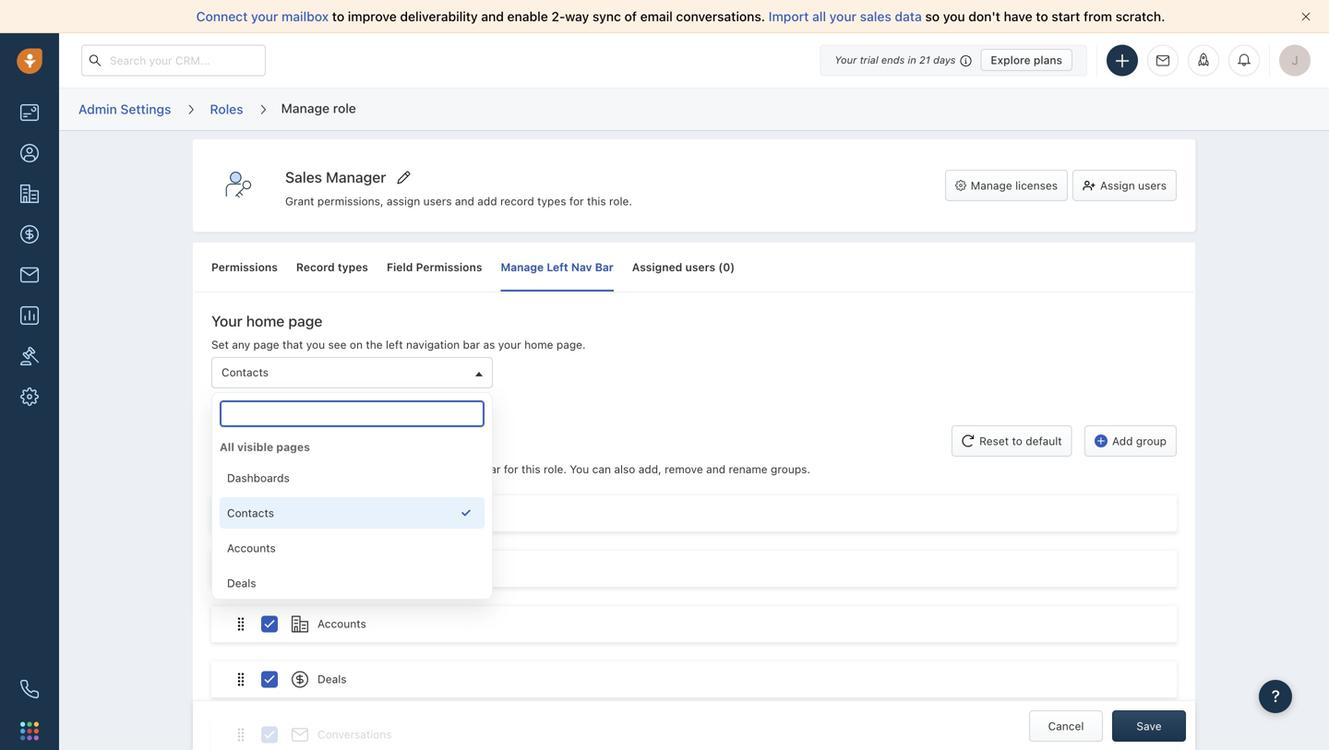 Task type: vqa. For each thing, say whether or not it's contained in the screenshot.
ic_arrow_down icon
no



Task type: describe. For each thing, give the bounding box(es) containing it.
)
[[730, 261, 735, 274]]

ends
[[882, 54, 905, 66]]

have
[[1004, 9, 1033, 24]]

manage left nav bar link
[[501, 243, 614, 292]]

all
[[220, 441, 234, 454]]

nav
[[462, 463, 481, 476]]

default
[[1026, 435, 1062, 448]]

0 horizontal spatial to
[[332, 9, 345, 24]]

and left enable
[[481, 9, 504, 24]]

group
[[1136, 435, 1167, 448]]

page.
[[557, 338, 586, 351]]

1 horizontal spatial this
[[587, 195, 606, 208]]

groups.
[[771, 463, 811, 476]]

reset to default button
[[952, 426, 1072, 457]]

grant
[[285, 195, 314, 208]]

assigned users ( 0 )
[[632, 261, 735, 274]]

add,
[[639, 463, 662, 476]]

record types
[[296, 261, 368, 274]]

conversations
[[318, 729, 392, 741]]

send email image
[[1157, 55, 1170, 67]]

bar
[[595, 261, 614, 274]]

0 horizontal spatial role.
[[544, 463, 567, 476]]

assign
[[1101, 179, 1135, 192]]

the inside your home page set any page that you see on the left navigation bar as your home page.
[[366, 338, 383, 351]]

2 horizontal spatial in
[[908, 54, 917, 66]]

freshworks switcher image
[[20, 722, 39, 741]]

assign users button
[[1073, 170, 1177, 201]]

group containing dashboards
[[220, 463, 485, 669]]

on
[[350, 338, 363, 351]]

0 vertical spatial you
[[943, 9, 965, 24]]

show,
[[256, 463, 285, 476]]

permissions,
[[317, 195, 384, 208]]

so
[[925, 9, 940, 24]]

import
[[769, 9, 809, 24]]

2 horizontal spatial to
[[1036, 9, 1048, 24]]

record
[[296, 261, 335, 274]]

sales
[[285, 169, 322, 186]]

field permissions link
[[387, 243, 482, 292]]

1 vertical spatial types
[[338, 261, 368, 274]]

days
[[933, 54, 956, 66]]

you can show, hide and reorder items in the left nav bar for this role. you can also add, remove and rename groups.
[[211, 463, 811, 476]]

admin settings link
[[78, 95, 172, 124]]

0 horizontal spatial your
[[251, 9, 278, 24]]

licenses
[[1016, 179, 1058, 192]]

1 vertical spatial for
[[504, 463, 518, 476]]

that
[[283, 338, 303, 351]]

your home page set any page that you see on the left navigation bar as your home page.
[[211, 313, 586, 351]]

0 horizontal spatial home
[[246, 313, 285, 330]]

21
[[920, 54, 931, 66]]

1 vertical spatial home
[[524, 338, 554, 351]]

reset to default
[[980, 435, 1062, 448]]

deals option
[[220, 568, 485, 599]]

connect your mailbox link
[[196, 9, 332, 24]]

trial
[[860, 54, 879, 66]]

settings
[[120, 101, 171, 117]]

add group
[[1112, 435, 1167, 448]]

role
[[333, 100, 356, 116]]

add
[[478, 195, 497, 208]]

1 horizontal spatial in
[[410, 463, 419, 476]]

manage licenses
[[971, 179, 1058, 192]]

and right hide
[[314, 463, 333, 476]]

start
[[1052, 9, 1080, 24]]

from
[[1084, 9, 1112, 24]]

see
[[328, 338, 347, 351]]

to inside button
[[1012, 435, 1023, 448]]

dashboards
[[227, 472, 290, 485]]

any
[[232, 338, 250, 351]]

as
[[483, 338, 495, 351]]

reorder
[[337, 463, 375, 476]]

admin
[[78, 101, 117, 117]]

import all your sales data link
[[769, 9, 925, 24]]

field permissions
[[387, 261, 482, 274]]

hide
[[289, 463, 311, 476]]

explore plans link
[[981, 49, 1073, 71]]

1 vertical spatial in
[[311, 430, 323, 447]]

your trial ends in 21 days
[[835, 54, 956, 66]]

manage role
[[281, 100, 356, 116]]

accounts option
[[220, 533, 485, 564]]

record types link
[[296, 243, 368, 292]]

phone element
[[11, 671, 48, 708]]

1 can from the left
[[234, 463, 253, 476]]

field
[[387, 261, 413, 274]]

cancel button
[[1029, 711, 1103, 742]]

2 can from the left
[[592, 463, 611, 476]]

plans
[[1034, 54, 1063, 66]]

all
[[813, 9, 826, 24]]

Search your CRM... text field
[[81, 45, 266, 76]]

nav
[[571, 261, 592, 274]]

admin settings
[[78, 101, 171, 117]]

scratch.
[[1116, 9, 1165, 24]]

1 horizontal spatial for
[[569, 195, 584, 208]]

1 horizontal spatial types
[[537, 195, 566, 208]]

explore
[[991, 54, 1031, 66]]

1 vertical spatial items
[[378, 463, 407, 476]]

connect your mailbox to improve deliverability and enable 2-way sync of email conversations. import all your sales data so you don't have to start from scratch.
[[196, 9, 1165, 24]]

2 vertical spatial left
[[442, 463, 459, 476]]

what's new image
[[1197, 53, 1210, 66]]



Task type: locate. For each thing, give the bounding box(es) containing it.
0 horizontal spatial left
[[353, 430, 376, 447]]

your
[[251, 9, 278, 24], [830, 9, 857, 24], [498, 338, 521, 351]]

your up set
[[211, 313, 243, 330]]

reset
[[980, 435, 1009, 448]]

1 vertical spatial users
[[423, 195, 452, 208]]

2 vertical spatial users
[[685, 261, 716, 274]]

contacts down any
[[222, 366, 269, 379]]

0 horizontal spatial you
[[306, 338, 325, 351]]

to left start at the top
[[1036, 9, 1048, 24]]

to right mailbox
[[332, 9, 345, 24]]

accounts inside option
[[227, 542, 276, 555]]

2 horizontal spatial users
[[1138, 179, 1167, 192]]

contacts inside dropdown button
[[222, 366, 269, 379]]

2 horizontal spatial left
[[442, 463, 459, 476]]

left
[[386, 338, 403, 351], [353, 430, 376, 447], [442, 463, 459, 476]]

0 vertical spatial items
[[270, 430, 307, 447]]

your inside your home page set any page that you see on the left navigation bar as your home page.
[[498, 338, 521, 351]]

0 horizontal spatial for
[[504, 463, 518, 476]]

1 you from the left
[[211, 463, 231, 476]]

0 vertical spatial for
[[569, 195, 584, 208]]

the
[[366, 338, 383, 351], [327, 430, 349, 447], [422, 463, 439, 476]]

contacts button
[[211, 357, 493, 389]]

1 horizontal spatial deals
[[318, 673, 347, 686]]

0 horizontal spatial accounts
[[227, 542, 276, 555]]

manage left licenses
[[971, 179, 1012, 192]]

your inside your home page set any page that you see on the left navigation bar as your home page.
[[211, 313, 243, 330]]

1 horizontal spatial left
[[386, 338, 403, 351]]

you left also on the bottom left of page
[[570, 463, 589, 476]]

2 you from the left
[[570, 463, 589, 476]]

and
[[481, 9, 504, 24], [455, 195, 474, 208], [314, 463, 333, 476], [706, 463, 726, 476]]

permissions right field
[[416, 261, 482, 274]]

role. up bar
[[609, 195, 632, 208]]

0 vertical spatial contacts
[[222, 366, 269, 379]]

manage left left
[[501, 261, 544, 274]]

manage inside button
[[971, 179, 1012, 192]]

1 horizontal spatial items
[[378, 463, 407, 476]]

the right the on
[[366, 338, 383, 351]]

record
[[500, 195, 534, 208]]

add group button
[[1085, 426, 1177, 457]]

1 horizontal spatial to
[[1012, 435, 1023, 448]]

1 vertical spatial contacts
[[227, 507, 274, 520]]

1 vertical spatial bar
[[454, 430, 476, 447]]

assign users
[[1101, 179, 1167, 192]]

bar left as
[[463, 338, 480, 351]]

contacts inside option
[[227, 507, 274, 520]]

deals
[[227, 577, 256, 590], [318, 673, 347, 686]]

1 horizontal spatial home
[[524, 338, 554, 351]]

email
[[640, 9, 673, 24]]

of
[[625, 9, 637, 24]]

you left see
[[306, 338, 325, 351]]

0 horizontal spatial you
[[211, 463, 231, 476]]

your left mailbox
[[251, 9, 278, 24]]

option
[[220, 432, 485, 669]]

left inside your home page set any page that you see on the left navigation bar as your home page.
[[386, 338, 403, 351]]

1 horizontal spatial your
[[835, 54, 857, 66]]

1 horizontal spatial your
[[498, 338, 521, 351]]

remove
[[665, 463, 703, 476]]

deals inside option
[[227, 577, 256, 590]]

0 vertical spatial deals
[[227, 577, 256, 590]]

page up that
[[288, 313, 323, 330]]

navigation inside your home page set any page that you see on the left navigation bar as your home page.
[[406, 338, 460, 351]]

0 horizontal spatial your
[[211, 313, 243, 330]]

cancel
[[1048, 720, 1084, 733]]

way
[[565, 9, 589, 24]]

sales manager
[[285, 169, 386, 186]]

left up reorder on the left bottom of page
[[353, 430, 376, 447]]

1 horizontal spatial permissions
[[416, 261, 482, 274]]

items right reorder on the left bottom of page
[[378, 463, 407, 476]]

items up hide
[[270, 430, 307, 447]]

accounts down deals option
[[318, 618, 366, 631]]

1 vertical spatial this
[[522, 463, 541, 476]]

0 horizontal spatial items
[[270, 430, 307, 447]]

1 horizontal spatial role.
[[609, 195, 632, 208]]

0 horizontal spatial can
[[234, 463, 253, 476]]

set
[[211, 338, 229, 351]]

1 vertical spatial you
[[306, 338, 325, 351]]

1 horizontal spatial you
[[570, 463, 589, 476]]

to right reset
[[1012, 435, 1023, 448]]

group
[[220, 463, 485, 669]]

navigation up dashboards option
[[379, 430, 450, 447]]

1 horizontal spatial you
[[943, 9, 965, 24]]

permissions
[[211, 261, 278, 274], [416, 261, 482, 274]]

your for home
[[211, 313, 243, 330]]

2 vertical spatial bar
[[484, 463, 501, 476]]

left
[[547, 261, 568, 274]]

1 horizontal spatial accounts
[[318, 618, 366, 631]]

this up bar
[[587, 195, 606, 208]]

can
[[234, 463, 253, 476], [592, 463, 611, 476]]

0 horizontal spatial types
[[338, 261, 368, 274]]

0 vertical spatial in
[[908, 54, 917, 66]]

1 vertical spatial left
[[353, 430, 376, 447]]

in right pages
[[311, 430, 323, 447]]

for right record at the left top of page
[[569, 195, 584, 208]]

in
[[908, 54, 917, 66], [311, 430, 323, 447], [410, 463, 419, 476]]

contacts down dashboards
[[227, 507, 274, 520]]

0 vertical spatial role.
[[609, 195, 632, 208]]

0 horizontal spatial users
[[423, 195, 452, 208]]

(
[[719, 261, 723, 274]]

your right all
[[830, 9, 857, 24]]

home left page.
[[524, 338, 554, 351]]

1 horizontal spatial the
[[366, 338, 383, 351]]

1 vertical spatial role.
[[544, 463, 567, 476]]

0 horizontal spatial deals
[[227, 577, 256, 590]]

2-
[[552, 9, 565, 24]]

0
[[723, 261, 730, 274]]

0 horizontal spatial permissions
[[211, 261, 278, 274]]

this right nav
[[522, 463, 541, 476]]

don't
[[969, 9, 1001, 24]]

also
[[614, 463, 636, 476]]

manage left the role
[[281, 100, 330, 116]]

improve
[[348, 9, 397, 24]]

0 vertical spatial your
[[835, 54, 857, 66]]

and left add
[[455, 195, 474, 208]]

None search field
[[220, 401, 485, 427]]

manage
[[281, 100, 330, 116], [971, 179, 1012, 192], [501, 261, 544, 274], [211, 430, 266, 447]]

1 vertical spatial navigation
[[379, 430, 450, 447]]

users
[[1138, 179, 1167, 192], [423, 195, 452, 208], [685, 261, 716, 274]]

home up any
[[246, 313, 285, 330]]

0 horizontal spatial in
[[311, 430, 323, 447]]

you inside your home page set any page that you see on the left navigation bar as your home page.
[[306, 338, 325, 351]]

properties image
[[20, 347, 39, 366]]

the up reorder on the left bottom of page
[[327, 430, 349, 447]]

bar right nav
[[484, 463, 501, 476]]

types right record at the left top of page
[[537, 195, 566, 208]]

role. left also on the bottom left of page
[[544, 463, 567, 476]]

types right record
[[338, 261, 368, 274]]

left right the on
[[386, 338, 403, 351]]

0 horizontal spatial the
[[327, 430, 349, 447]]

all visible pages
[[220, 441, 310, 454]]

left left nav
[[442, 463, 459, 476]]

bar up nav
[[454, 430, 476, 447]]

enable
[[507, 9, 548, 24]]

your
[[835, 54, 857, 66], [211, 313, 243, 330]]

mailbox
[[282, 9, 329, 24]]

users for assigned users ( 0 )
[[685, 261, 716, 274]]

0 vertical spatial page
[[288, 313, 323, 330]]

users for assign users
[[1138, 179, 1167, 192]]

0 vertical spatial types
[[537, 195, 566, 208]]

your right as
[[498, 338, 521, 351]]

navigation left as
[[406, 338, 460, 351]]

2 vertical spatial in
[[410, 463, 419, 476]]

roles link
[[209, 95, 244, 124]]

manage left nav bar
[[501, 261, 614, 274]]

you right so
[[943, 9, 965, 24]]

pages
[[276, 441, 310, 454]]

deliverability
[[400, 9, 478, 24]]

2 permissions from the left
[[416, 261, 482, 274]]

option containing all visible pages
[[220, 432, 485, 669]]

0 vertical spatial home
[[246, 313, 285, 330]]

and right remove
[[706, 463, 726, 476]]

assign
[[387, 195, 420, 208]]

0 vertical spatial navigation
[[406, 338, 460, 351]]

save
[[1137, 720, 1162, 733]]

0 horizontal spatial page
[[253, 338, 279, 351]]

contacts option
[[220, 498, 485, 529]]

roles
[[210, 101, 243, 117]]

manage for manage role
[[281, 100, 330, 116]]

page
[[288, 313, 323, 330], [253, 338, 279, 351]]

your for trial
[[835, 54, 857, 66]]

0 horizontal spatial this
[[522, 463, 541, 476]]

1 horizontal spatial page
[[288, 313, 323, 330]]

0 vertical spatial accounts
[[227, 542, 276, 555]]

for right nav
[[504, 463, 518, 476]]

can down visible
[[234, 463, 253, 476]]

bar inside your home page set any page that you see on the left navigation bar as your home page.
[[463, 338, 480, 351]]

can left also on the bottom left of page
[[592, 463, 611, 476]]

close image
[[1302, 12, 1311, 21]]

conversations.
[[676, 9, 765, 24]]

2 horizontal spatial the
[[422, 463, 439, 476]]

to
[[332, 9, 345, 24], [1036, 9, 1048, 24], [1012, 435, 1023, 448]]

for
[[569, 195, 584, 208], [504, 463, 518, 476]]

1 permissions from the left
[[211, 261, 278, 274]]

dashboards option
[[220, 463, 485, 494]]

data
[[895, 9, 922, 24]]

0 vertical spatial users
[[1138, 179, 1167, 192]]

0 vertical spatial this
[[587, 195, 606, 208]]

your left trial
[[835, 54, 857, 66]]

you down all
[[211, 463, 231, 476]]

in left 21
[[908, 54, 917, 66]]

1 horizontal spatial can
[[592, 463, 611, 476]]

phone image
[[20, 680, 39, 699]]

manager
[[326, 169, 386, 186]]

page right any
[[253, 338, 279, 351]]

permissions left record
[[211, 261, 278, 274]]

2 horizontal spatial your
[[830, 9, 857, 24]]

sales
[[860, 9, 892, 24]]

assigned
[[632, 261, 683, 274]]

manage items in the left navigation bar
[[211, 430, 476, 447]]

manage for manage licenses
[[971, 179, 1012, 192]]

rename
[[729, 463, 768, 476]]

0 vertical spatial left
[[386, 338, 403, 351]]

save button
[[1112, 711, 1186, 742]]

home
[[246, 313, 285, 330], [524, 338, 554, 351]]

2 vertical spatial the
[[422, 463, 439, 476]]

grant permissions, assign users and add record types for this role.
[[285, 195, 632, 208]]

manage for manage items in the left navigation bar
[[211, 430, 266, 447]]

manage up dashboards
[[211, 430, 266, 447]]

manage for manage left nav bar
[[501, 261, 544, 274]]

0 vertical spatial the
[[366, 338, 383, 351]]

you
[[943, 9, 965, 24], [306, 338, 325, 351]]

1 vertical spatial accounts
[[318, 618, 366, 631]]

1 vertical spatial deals
[[318, 673, 347, 686]]

visible
[[237, 441, 273, 454]]

types
[[537, 195, 566, 208], [338, 261, 368, 274]]

1 horizontal spatial users
[[685, 261, 716, 274]]

0 vertical spatial bar
[[463, 338, 480, 351]]

the left nav
[[422, 463, 439, 476]]

explore plans
[[991, 54, 1063, 66]]

accounts down dashboards
[[227, 542, 276, 555]]

1 vertical spatial page
[[253, 338, 279, 351]]

in left nav
[[410, 463, 419, 476]]

1 vertical spatial your
[[211, 313, 243, 330]]

users inside assign users button
[[1138, 179, 1167, 192]]

1 vertical spatial the
[[327, 430, 349, 447]]



